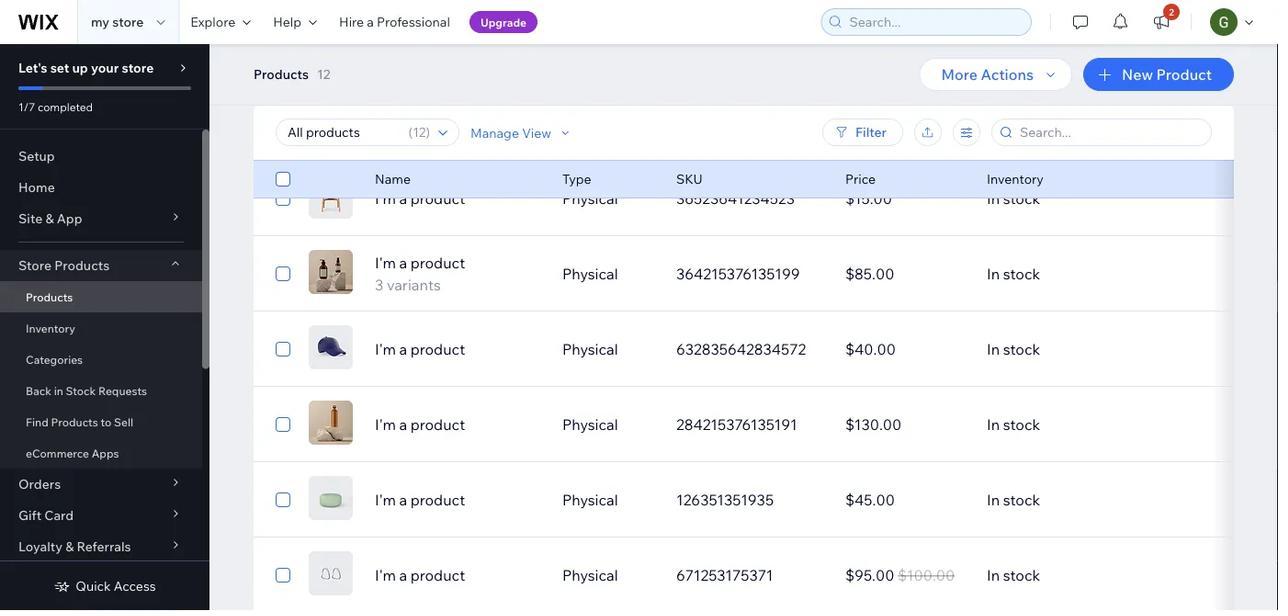 Task type: vqa. For each thing, say whether or not it's contained in the screenshot.
with in Xero Bridge by Parex By Parex Technologies Integrate your data with Xero
no



Task type: describe. For each thing, give the bounding box(es) containing it.
physical for 126351351935
[[562, 491, 618, 509]]

physical for 671253175371
[[562, 566, 618, 585]]

stock for $15.00
[[1003, 189, 1040, 208]]

7 product from the top
[[411, 491, 465, 509]]

name
[[375, 171, 411, 187]]

3 for 364215376135199
[[375, 276, 384, 294]]

let's
[[18, 60, 47, 76]]

find
[[26, 415, 48, 429]]

filter button
[[823, 119, 903, 146]]

in for $45.00
[[987, 491, 1000, 509]]

physical link for 217537123517253
[[551, 26, 665, 70]]

36523641234523 link
[[665, 176, 835, 221]]

4 i'm from the top
[[375, 254, 396, 272]]

physical link for 632835642834572
[[551, 327, 665, 371]]

0 vertical spatial inventory
[[987, 171, 1044, 187]]

& for loyalty
[[65, 539, 74, 555]]

$95.00
[[846, 566, 895, 585]]

actions
[[981, 65, 1034, 84]]

card
[[44, 507, 74, 523]]

366615376135191 link
[[665, 101, 835, 145]]

physical for 364215376135199
[[562, 265, 618, 283]]

back in stock requests
[[26, 384, 147, 397]]

)
[[426, 124, 430, 140]]

i'm a product for 36523641234523
[[375, 189, 465, 208]]

in stock for $130.00
[[987, 415, 1040, 434]]

site & app
[[18, 210, 82, 227]]

i'm a product link for 126351351935
[[364, 489, 551, 511]]

(
[[409, 124, 413, 140]]

find products to sell
[[26, 415, 133, 429]]

1 i'm from the top
[[375, 28, 396, 46]]

12 for ( 12 )
[[413, 124, 426, 140]]

632835642834572 link
[[665, 327, 835, 371]]

variants for 364215376135199
[[387, 276, 441, 294]]

variants for 366615376135191
[[386, 125, 440, 143]]

quick
[[76, 578, 111, 594]]

217537123517253 link
[[665, 26, 835, 70]]

new product
[[1122, 65, 1212, 84]]

physical for 36523641234523
[[562, 189, 618, 208]]

my
[[91, 14, 109, 30]]

in for $130.00
[[987, 415, 1000, 434]]

366615376135191
[[676, 114, 798, 132]]

$45.00 link
[[835, 478, 976, 522]]

6 i'm from the top
[[375, 415, 396, 434]]

store inside sidebar element
[[122, 60, 154, 76]]

apps
[[92, 446, 119, 460]]

in for $15.00
[[987, 189, 1000, 208]]

manage
[[471, 124, 519, 140]]

in for $85.00
[[987, 265, 1000, 283]]

setup
[[18, 148, 55, 164]]

explore
[[190, 14, 235, 30]]

in stock link for $130.00
[[976, 403, 1157, 447]]

loyalty & referrals button
[[0, 531, 202, 562]]

my store
[[91, 14, 144, 30]]

price
[[846, 171, 876, 187]]

quick access
[[76, 578, 156, 594]]

stock for $7.50
[[1003, 114, 1040, 132]]

$40.00 link
[[835, 327, 976, 371]]

$85.00 link
[[835, 252, 976, 296]]

manage view button
[[471, 124, 574, 141]]

36523641234523
[[676, 189, 795, 208]]

i'm a product for 284215376135191
[[375, 415, 465, 434]]

find products to sell link
[[0, 406, 202, 437]]

284215376135191
[[676, 415, 797, 434]]

in stock link for $7.50
[[976, 101, 1157, 145]]

in stock link for $25.00
[[976, 26, 1157, 70]]

$130.00
[[846, 415, 902, 434]]

setup link
[[0, 141, 202, 172]]

364215376135199 link
[[665, 252, 835, 296]]

gift card button
[[0, 500, 202, 531]]

i'm a product 3 variants for 217537123517253
[[375, 28, 465, 68]]

ecommerce apps
[[26, 446, 119, 460]]

categories link
[[0, 344, 202, 375]]

i'm a product link for 36523641234523
[[364, 187, 551, 210]]

physical for 632835642834572
[[562, 340, 618, 358]]

help button
[[262, 0, 328, 44]]

$15.00 link
[[835, 176, 976, 221]]

( 12 )
[[409, 124, 430, 140]]

inventory link
[[0, 312, 202, 344]]

variants for 217537123517253
[[387, 50, 441, 68]]

up
[[72, 60, 88, 76]]

ecommerce
[[26, 446, 89, 460]]

gift card
[[18, 507, 74, 523]]

0 vertical spatial store
[[112, 14, 144, 30]]

back in stock requests link
[[0, 375, 202, 406]]

completed
[[38, 100, 93, 114]]

in
[[54, 384, 63, 397]]

12 for products 12
[[317, 66, 330, 82]]

in for $7.50
[[987, 114, 1000, 132]]

let's set up your store
[[18, 60, 154, 76]]

364215376135199
[[676, 265, 800, 283]]

orders
[[18, 476, 61, 492]]

set
[[50, 60, 69, 76]]

view
[[522, 124, 552, 140]]

physical for 284215376135191
[[562, 415, 618, 434]]

help
[[273, 14, 302, 30]]

hire a professional
[[339, 14, 450, 30]]

7 i'm from the top
[[375, 491, 396, 509]]

$100.00
[[898, 566, 955, 585]]

a inside i'm a product 2 variants
[[399, 103, 407, 121]]

0 vertical spatial search... field
[[844, 9, 1026, 35]]

filter
[[856, 124, 887, 140]]

Unsaved view field
[[282, 119, 403, 145]]

physical link for 126351351935
[[551, 478, 665, 522]]

8 stock from the top
[[1003, 566, 1040, 585]]

3 product from the top
[[411, 189, 465, 208]]

stock for $45.00
[[1003, 491, 1040, 509]]

$40.00
[[846, 340, 896, 358]]

requests
[[98, 384, 147, 397]]

in stock for $15.00
[[987, 189, 1040, 208]]

more actions button
[[920, 58, 1073, 91]]

in stock link for $15.00
[[976, 176, 1157, 221]]

in stock for $45.00
[[987, 491, 1040, 509]]

products up ecommerce apps
[[51, 415, 98, 429]]

loyalty & referrals
[[18, 539, 131, 555]]

in stock link for $40.00
[[976, 327, 1157, 371]]



Task type: locate. For each thing, give the bounding box(es) containing it.
in stock for $7.50
[[987, 114, 1040, 132]]

7 in from the top
[[987, 491, 1000, 509]]

i'm a product 3 variants for 364215376135199
[[375, 254, 465, 294]]

7 physical link from the top
[[551, 478, 665, 522]]

3 for 217537123517253
[[375, 50, 384, 68]]

2 i'm a product link from the top
[[364, 338, 551, 360]]

None checkbox
[[276, 187, 290, 210], [276, 263, 290, 285], [276, 338, 290, 360], [276, 414, 290, 436], [276, 489, 290, 511], [276, 187, 290, 210], [276, 263, 290, 285], [276, 338, 290, 360], [276, 414, 290, 436], [276, 489, 290, 511]]

8 physical from the top
[[562, 566, 618, 585]]

Search... field
[[844, 9, 1026, 35], [1015, 119, 1206, 145]]

physical for 366615376135191
[[562, 114, 618, 132]]

variants inside i'm a product 2 variants
[[386, 125, 440, 143]]

home
[[18, 179, 55, 195]]

$25.00 link
[[835, 26, 976, 70]]

1 i'm a product from the top
[[375, 189, 465, 208]]

2 in from the top
[[987, 114, 1000, 132]]

$7.50 link
[[835, 101, 976, 145]]

site
[[18, 210, 43, 227]]

0 vertical spatial 12
[[317, 66, 330, 82]]

7 in stock from the top
[[987, 491, 1040, 509]]

1 vertical spatial &
[[65, 539, 74, 555]]

1 horizontal spatial inventory
[[987, 171, 1044, 187]]

sku
[[676, 171, 703, 187]]

0 horizontal spatial &
[[45, 210, 54, 227]]

i'm a product link for 671253175371
[[364, 564, 551, 586]]

0 vertical spatial 3
[[375, 50, 384, 68]]

8 product from the top
[[411, 566, 465, 585]]

more actions
[[942, 65, 1034, 84]]

products down store
[[26, 290, 73, 304]]

7 physical from the top
[[562, 491, 618, 509]]

3 i'm a product link from the top
[[364, 414, 551, 436]]

stock for $130.00
[[1003, 415, 1040, 434]]

1 in from the top
[[987, 39, 1000, 57]]

217537123517253
[[676, 39, 798, 57]]

$95.00 $100.00
[[846, 566, 955, 585]]

4 in from the top
[[987, 265, 1000, 283]]

7 stock from the top
[[1003, 491, 1040, 509]]

i'm a product 3 variants
[[375, 28, 465, 68], [375, 254, 465, 294]]

5 stock from the top
[[1003, 340, 1040, 358]]

0 vertical spatial &
[[45, 210, 54, 227]]

physical link for 284215376135191
[[551, 403, 665, 447]]

i'm a product for 126351351935
[[375, 491, 465, 509]]

5 in from the top
[[987, 340, 1000, 358]]

1/7
[[18, 100, 35, 114]]

4 i'm a product link from the top
[[364, 489, 551, 511]]

a
[[367, 14, 374, 30], [399, 28, 407, 46], [399, 103, 407, 121], [399, 189, 407, 208], [399, 254, 407, 272], [399, 340, 407, 358], [399, 415, 407, 434], [399, 491, 407, 509], [399, 566, 407, 585]]

gift
[[18, 507, 42, 523]]

store products
[[18, 257, 110, 273]]

product inside i'm a product 2 variants
[[411, 103, 465, 121]]

3
[[375, 50, 384, 68], [375, 276, 384, 294]]

671253175371 link
[[665, 553, 835, 597]]

i'm a product link
[[364, 187, 551, 210], [364, 338, 551, 360], [364, 414, 551, 436], [364, 489, 551, 511], [364, 564, 551, 586]]

None checkbox
[[276, 37, 290, 59], [276, 112, 290, 134], [276, 168, 290, 190], [276, 564, 290, 586], [276, 37, 290, 59], [276, 112, 290, 134], [276, 168, 290, 190], [276, 564, 290, 586]]

in stock link
[[976, 26, 1157, 70], [976, 101, 1157, 145], [976, 176, 1157, 221], [976, 252, 1157, 296], [976, 327, 1157, 371], [976, 403, 1157, 447], [976, 478, 1157, 522], [976, 553, 1157, 597]]

2 i'm from the top
[[375, 103, 396, 121]]

&
[[45, 210, 54, 227], [65, 539, 74, 555]]

0 horizontal spatial inventory
[[26, 321, 75, 335]]

284215376135191 link
[[665, 403, 835, 447]]

4 physical link from the top
[[551, 252, 665, 296]]

0 vertical spatial 2
[[1169, 6, 1174, 17]]

5 physical from the top
[[562, 340, 618, 358]]

i'm a product link for 632835642834572
[[364, 338, 551, 360]]

2 inside 'button'
[[1169, 6, 1174, 17]]

app
[[57, 210, 82, 227]]

2 i'm a product 3 variants from the top
[[375, 254, 465, 294]]

4 in stock from the top
[[987, 265, 1040, 283]]

search... field down new
[[1015, 119, 1206, 145]]

i'm a product
[[375, 189, 465, 208], [375, 340, 465, 358], [375, 415, 465, 434], [375, 491, 465, 509], [375, 566, 465, 585]]

physical link for 364215376135199
[[551, 252, 665, 296]]

8 in stock link from the top
[[976, 553, 1157, 597]]

4 i'm a product from the top
[[375, 491, 465, 509]]

site & app button
[[0, 203, 202, 234]]

3 variants from the top
[[387, 276, 441, 294]]

in stock for $40.00
[[987, 340, 1040, 358]]

1 physical from the top
[[562, 39, 618, 57]]

$130.00 link
[[835, 403, 976, 447]]

1 in stock from the top
[[987, 39, 1040, 57]]

new
[[1122, 65, 1153, 84]]

5 i'm from the top
[[375, 340, 396, 358]]

5 i'm a product from the top
[[375, 566, 465, 585]]

2 vertical spatial variants
[[387, 276, 441, 294]]

5 product from the top
[[411, 340, 465, 358]]

products up products link
[[54, 257, 110, 273]]

1 in stock link from the top
[[976, 26, 1157, 70]]

0 vertical spatial variants
[[387, 50, 441, 68]]

referrals
[[77, 539, 131, 555]]

stock
[[1003, 39, 1040, 57], [1003, 114, 1040, 132], [1003, 189, 1040, 208], [1003, 265, 1040, 283], [1003, 340, 1040, 358], [1003, 415, 1040, 434], [1003, 491, 1040, 509], [1003, 566, 1040, 585]]

3 i'm a product from the top
[[375, 415, 465, 434]]

i'm
[[375, 28, 396, 46], [375, 103, 396, 121], [375, 189, 396, 208], [375, 254, 396, 272], [375, 340, 396, 358], [375, 415, 396, 434], [375, 491, 396, 509], [375, 566, 396, 585]]

& right loyalty
[[65, 539, 74, 555]]

4 in stock link from the top
[[976, 252, 1157, 296]]

sell
[[114, 415, 133, 429]]

type
[[562, 171, 592, 187]]

home link
[[0, 172, 202, 203]]

6 in stock from the top
[[987, 415, 1040, 434]]

& inside dropdown button
[[45, 210, 54, 227]]

physical link
[[551, 26, 665, 70], [551, 101, 665, 145], [551, 176, 665, 221], [551, 252, 665, 296], [551, 327, 665, 371], [551, 403, 665, 447], [551, 478, 665, 522], [551, 553, 665, 597]]

$7.50
[[846, 114, 884, 132]]

1 vertical spatial variants
[[386, 125, 440, 143]]

store products button
[[0, 250, 202, 281]]

1 3 from the top
[[375, 50, 384, 68]]

access
[[114, 578, 156, 594]]

ecommerce apps link
[[0, 437, 202, 469]]

in right '$15.00' link
[[987, 189, 1000, 208]]

8 i'm from the top
[[375, 566, 396, 585]]

6 in from the top
[[987, 415, 1000, 434]]

sidebar element
[[0, 44, 210, 611]]

1 variants from the top
[[387, 50, 441, 68]]

physical link for 366615376135191
[[551, 101, 665, 145]]

5 physical link from the top
[[551, 327, 665, 371]]

2 left (
[[375, 125, 383, 143]]

1 stock from the top
[[1003, 39, 1040, 57]]

products down 'help'
[[254, 66, 309, 82]]

1 vertical spatial inventory
[[26, 321, 75, 335]]

1 physical link from the top
[[551, 26, 665, 70]]

1 vertical spatial 3
[[375, 276, 384, 294]]

stock for $40.00
[[1003, 340, 1040, 358]]

3 in stock from the top
[[987, 189, 1040, 208]]

$85.00
[[846, 265, 895, 283]]

& for site
[[45, 210, 54, 227]]

in stock link for $85.00
[[976, 252, 1157, 296]]

products inside dropdown button
[[54, 257, 110, 273]]

loyalty
[[18, 539, 62, 555]]

i'm a product 2 variants
[[375, 103, 465, 143]]

in stock for $85.00
[[987, 265, 1040, 283]]

6 physical from the top
[[562, 415, 618, 434]]

1 i'm a product 3 variants from the top
[[375, 28, 465, 68]]

in right $130.00 link on the right
[[987, 415, 1000, 434]]

8 physical link from the top
[[551, 553, 665, 597]]

physical for 217537123517253
[[562, 39, 618, 57]]

4 physical from the top
[[562, 265, 618, 283]]

2 product from the top
[[411, 103, 465, 121]]

1 vertical spatial store
[[122, 60, 154, 76]]

6 in stock link from the top
[[976, 403, 1157, 447]]

2 in stock link from the top
[[976, 101, 1157, 145]]

6 physical link from the top
[[551, 403, 665, 447]]

1 horizontal spatial 2
[[1169, 6, 1174, 17]]

product
[[1157, 65, 1212, 84]]

2 variants from the top
[[386, 125, 440, 143]]

1 vertical spatial 12
[[413, 124, 426, 140]]

i'm a product link for 284215376135191
[[364, 414, 551, 436]]

back
[[26, 384, 51, 397]]

categories
[[26, 352, 83, 366]]

products
[[254, 66, 309, 82], [54, 257, 110, 273], [26, 290, 73, 304], [51, 415, 98, 429]]

inventory inside sidebar element
[[26, 321, 75, 335]]

$15.00
[[846, 189, 892, 208]]

12
[[317, 66, 330, 82], [413, 124, 426, 140]]

6 stock from the top
[[1003, 415, 1040, 434]]

1 vertical spatial 2
[[375, 125, 383, 143]]

quick access button
[[54, 578, 156, 595]]

products link
[[0, 281, 202, 312]]

store right my
[[112, 14, 144, 30]]

your
[[91, 60, 119, 76]]

in right $85.00 link
[[987, 265, 1000, 283]]

8 in stock from the top
[[987, 566, 1040, 585]]

new product button
[[1084, 58, 1234, 91]]

store
[[18, 257, 52, 273]]

physical
[[562, 39, 618, 57], [562, 114, 618, 132], [562, 189, 618, 208], [562, 265, 618, 283], [562, 340, 618, 358], [562, 415, 618, 434], [562, 491, 618, 509], [562, 566, 618, 585]]

in up more actions popup button
[[987, 39, 1000, 57]]

stock for $85.00
[[1003, 265, 1040, 283]]

professional
[[377, 14, 450, 30]]

store right your
[[122, 60, 154, 76]]

5 in stock from the top
[[987, 340, 1040, 358]]

2 3 from the top
[[375, 276, 384, 294]]

8 in from the top
[[987, 566, 1000, 585]]

2 i'm a product from the top
[[375, 340, 465, 358]]

4 stock from the top
[[1003, 265, 1040, 283]]

i'm inside i'm a product 2 variants
[[375, 103, 396, 121]]

variants
[[387, 50, 441, 68], [386, 125, 440, 143], [387, 276, 441, 294]]

1 vertical spatial i'm a product 3 variants
[[375, 254, 465, 294]]

& inside popup button
[[65, 539, 74, 555]]

632835642834572
[[676, 340, 806, 358]]

stock for $25.00
[[1003, 39, 1040, 57]]

i'm a product for 632835642834572
[[375, 340, 465, 358]]

hire a professional link
[[328, 0, 461, 44]]

3 physical link from the top
[[551, 176, 665, 221]]

in down more actions popup button
[[987, 114, 1000, 132]]

2 physical from the top
[[562, 114, 618, 132]]

upgrade button
[[470, 11, 538, 33]]

in right $40.00 link
[[987, 340, 1000, 358]]

126351351935
[[676, 491, 774, 509]]

0 vertical spatial i'm a product 3 variants
[[375, 28, 465, 68]]

upgrade
[[481, 15, 527, 29]]

in right $45.00 link
[[987, 491, 1000, 509]]

2 in stock from the top
[[987, 114, 1040, 132]]

0 horizontal spatial 12
[[317, 66, 330, 82]]

3 in from the top
[[987, 189, 1000, 208]]

1 product from the top
[[411, 28, 465, 46]]

stock
[[66, 384, 96, 397]]

2 up new product
[[1169, 6, 1174, 17]]

2 stock from the top
[[1003, 114, 1040, 132]]

in stock link for $45.00
[[976, 478, 1157, 522]]

in for $40.00
[[987, 340, 1000, 358]]

orders button
[[0, 469, 202, 500]]

to
[[101, 415, 111, 429]]

7 in stock link from the top
[[976, 478, 1157, 522]]

i'm a product for 671253175371
[[375, 566, 465, 585]]

2 button
[[1141, 0, 1182, 44]]

3 physical from the top
[[562, 189, 618, 208]]

2 physical link from the top
[[551, 101, 665, 145]]

4 product from the top
[[411, 254, 465, 272]]

physical link for 671253175371
[[551, 553, 665, 597]]

1 i'm a product link from the top
[[364, 187, 551, 210]]

in for $25.00
[[987, 39, 1000, 57]]

physical link for 36523641234523
[[551, 176, 665, 221]]

in right "$100.00"
[[987, 566, 1000, 585]]

in stock for $25.00
[[987, 39, 1040, 57]]

hire
[[339, 14, 364, 30]]

3 in stock link from the top
[[976, 176, 1157, 221]]

$45.00
[[846, 491, 895, 509]]

1 horizontal spatial 12
[[413, 124, 426, 140]]

1 vertical spatial search... field
[[1015, 119, 1206, 145]]

3 stock from the top
[[1003, 189, 1040, 208]]

5 i'm a product link from the top
[[364, 564, 551, 586]]

search... field up more
[[844, 9, 1026, 35]]

3 i'm from the top
[[375, 189, 396, 208]]

manage view
[[471, 124, 552, 140]]

1 horizontal spatial &
[[65, 539, 74, 555]]

& right site
[[45, 210, 54, 227]]

$25.00
[[846, 39, 894, 57]]

0 horizontal spatial 2
[[375, 125, 383, 143]]

5 in stock link from the top
[[976, 327, 1157, 371]]

2 inside i'm a product 2 variants
[[375, 125, 383, 143]]

6 product from the top
[[411, 415, 465, 434]]



